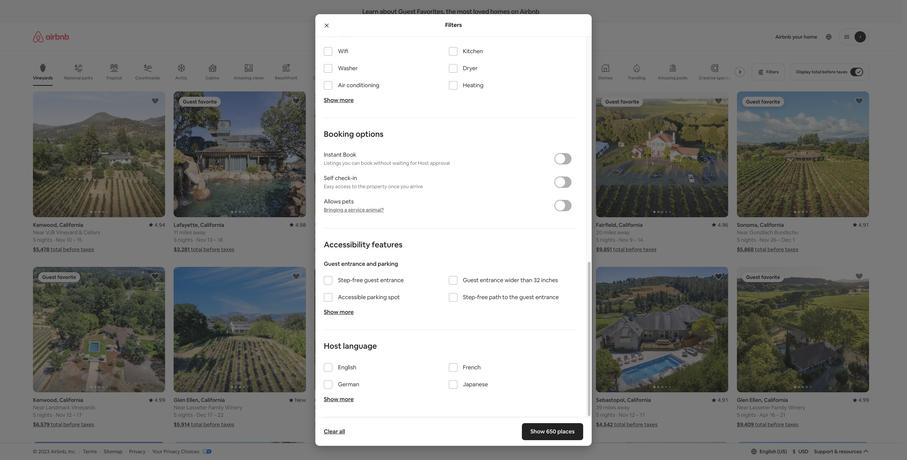 Task type: locate. For each thing, give the bounding box(es) containing it.
2 vertical spatial more
[[340, 396, 354, 403]]

0 horizontal spatial 4.99 out of 5 average rating image
[[149, 397, 165, 404]]

0 vertical spatial guest
[[365, 277, 379, 284]]

privacy link
[[129, 449, 146, 455]]

away inside fairfield, california 20 miles away 5 nights · nov 9 – 14 $9,851 total before taxes
[[618, 229, 630, 236]]

near inside glen ellen, california near lasseter family winery 5 nights · dec 17 – 22 $5,914 total before taxes
[[174, 404, 185, 411]]

1 horizontal spatial guest
[[520, 294, 535, 301]]

california for –
[[59, 222, 83, 228]]

3 show more from the top
[[324, 396, 354, 403]]

$9,851
[[597, 246, 612, 253]]

support
[[815, 449, 834, 455]]

california up the 9 in the right bottom of the page
[[619, 222, 643, 228]]

pets
[[342, 198, 354, 205]]

nights up $5,868
[[742, 236, 757, 243]]

&
[[79, 229, 82, 236], [835, 449, 839, 455]]

0 horizontal spatial 10
[[66, 236, 72, 243]]

1 ellen, from the left
[[187, 397, 200, 404]]

away inside lafayette, california 11 miles away 5 nights · nov 13 – 18 $3,281 total before taxes
[[193, 229, 206, 236]]

None search field
[[389, 28, 514, 45]]

nights up $6,579
[[37, 412, 52, 419]]

glen right 4.91 out of 5 average rating icon
[[737, 397, 749, 404]]

– inside kenwood, california near landmark vineyards 5 nights · nov 12 – 17 $6,579 total before taxes
[[73, 412, 75, 419]]

show for show more button associated with accessibility
[[324, 309, 339, 316]]

nights inside lafayette, california 11 miles away 5 nights · nov 13 – 18 $3,281 total before taxes
[[178, 236, 193, 243]]

guest down than
[[520, 294, 535, 301]]

nights up $9,851
[[601, 236, 616, 243]]

· down vjb
[[53, 236, 54, 243]]

0 vertical spatial 14
[[638, 236, 643, 243]]

1 vertical spatial step-
[[463, 294, 478, 301]]

2 kenwood, from the top
[[33, 397, 58, 404]]

winery for glen ellen, california near lasseter family winery 5 nights · nov 14 – 19 $8,406
[[366, 404, 383, 411]]

washer
[[338, 65, 358, 72]]

before right display
[[823, 69, 836, 75]]

1 vertical spatial 4.91
[[718, 397, 729, 404]]

0 vertical spatial you
[[343, 160, 351, 166]]

waiting
[[393, 160, 410, 166]]

nights up $3,281
[[178, 236, 193, 243]]

book
[[343, 151, 357, 159]]

show down german
[[324, 396, 339, 403]]

guest
[[365, 277, 379, 284], [520, 294, 535, 301]]

total right $3,281
[[191, 246, 202, 253]]

spot
[[388, 294, 400, 301]]

4.99 out of 5 average rating image
[[149, 397, 165, 404], [853, 397, 870, 404]]

1 vertical spatial guest
[[520, 294, 535, 301]]

2 horizontal spatial ellen,
[[750, 397, 763, 404]]

1 vertical spatial parking
[[367, 294, 387, 301]]

· right map at the bottom of page
[[476, 412, 477, 419]]

1 vertical spatial more
[[340, 309, 354, 316]]

1 horizontal spatial host
[[418, 160, 429, 166]]

14 inside fairfield, california 20 miles away 5 nights · nov 9 – 14 $9,851 total before taxes
[[638, 236, 643, 243]]

1 sonoma, from the left
[[315, 222, 337, 228]]

add to wishlist: kenwood, california image
[[151, 272, 160, 281]]

0 horizontal spatial amazing
[[234, 75, 251, 81]]

winery
[[357, 229, 375, 236], [225, 404, 243, 411], [366, 404, 383, 411], [789, 404, 806, 411]]

family up 22
[[208, 404, 224, 411]]

1 vertical spatial show more button
[[324, 309, 354, 316]]

vineyard
[[56, 229, 77, 236]]

2 horizontal spatial dec
[[782, 236, 792, 243]]

1 vertical spatial the
[[358, 183, 366, 190]]

california for 17
[[338, 222, 362, 228]]

lasseter for dec
[[187, 404, 207, 411]]

2 4.99 out of 5 average rating image from the left
[[853, 397, 870, 404]]

14 for nov
[[348, 412, 354, 419]]

3 more from the top
[[340, 396, 354, 403]]

near up $5,868
[[737, 229, 749, 236]]

free down guest entrance and parking at the left of the page
[[353, 277, 363, 284]]

add to wishlist: sonoma, california image
[[856, 97, 864, 105], [151, 448, 160, 456], [433, 448, 441, 456]]

nov
[[56, 236, 65, 243], [196, 236, 206, 243], [619, 236, 629, 243], [337, 236, 347, 243], [760, 236, 770, 243], [56, 412, 65, 419], [619, 412, 629, 419], [337, 412, 347, 419]]

· inside fairfield, california 20 miles away 5 nights · nov 9 – 14 $9,851 total before taxes
[[617, 236, 618, 243]]

california up the "13"
[[200, 222, 224, 228]]

4.94
[[154, 222, 165, 228]]

(us)
[[778, 449, 788, 455]]

nov inside fairfield, california 20 miles away 5 nights · nov 9 – 14 $9,851 total before taxes
[[619, 236, 629, 243]]

vjb
[[46, 229, 55, 236]]

sonoma, inside sonoma, california near gundlach bundschu 5 nights · nov 26 – dec 1 $5,868 total before taxes
[[737, 222, 759, 228]]

before down the 16
[[768, 421, 785, 428]]

1 horizontal spatial 12
[[348, 236, 353, 243]]

2 horizontal spatial the
[[510, 294, 519, 301]]

1 horizontal spatial 4.99 out of 5 average rating image
[[853, 397, 870, 404]]

english up german
[[338, 364, 357, 371]]

1 horizontal spatial to
[[503, 294, 509, 301]]

taxes inside lafayette, california 11 miles away 5 nights · nov 13 – 18 $3,281 total before taxes
[[221, 246, 234, 253]]

· down gundlach
[[758, 236, 759, 243]]

before down the "13"
[[203, 246, 220, 253]]

glen for glen ellen, california near lasseter family winery 5 nights · dec 17 – 22 $5,914 total before taxes
[[174, 397, 185, 404]]

0 vertical spatial kenwood,
[[33, 222, 58, 228]]

near up $9,409
[[737, 404, 749, 411]]

miles down fairfield,
[[604, 229, 617, 236]]

heating
[[463, 82, 484, 89]]

4.99 out of 5 average rating image for kenwood, california near landmark vineyards 5 nights · nov 12 – 17 $6,579 total before taxes
[[149, 397, 165, 404]]

filters dialog
[[316, 0, 592, 446]]

away for lafayette,
[[193, 229, 206, 236]]

nights inside fairfield, california 20 miles away 5 nights · nov 9 – 14 $9,851 total before taxes
[[601, 236, 616, 243]]

0 horizontal spatial sonoma,
[[315, 222, 337, 228]]

1 horizontal spatial 4.91
[[859, 222, 870, 228]]

nov down vineyard
[[56, 236, 65, 243]]

1 vertical spatial kenwood,
[[33, 397, 58, 404]]

guest down and
[[365, 277, 379, 284]]

show more button for accessibility
[[324, 309, 354, 316]]

· inside glen ellen, california near lasseter family winery 5 nights · nov 14 – 19 $8,406
[[335, 412, 336, 419]]

national parks
[[64, 75, 93, 81]]

path
[[490, 294, 502, 301]]

the inside self check-in easy access to the property once you arrive
[[358, 183, 366, 190]]

california inside fairfield, california 20 miles away 5 nights · nov 9 – 14 $9,851 total before taxes
[[619, 222, 643, 228]]

· inside kenwood, california near landmark vineyards 5 nights · nov 12 – 17 $6,579 total before taxes
[[53, 412, 54, 419]]

miles for 39
[[604, 404, 616, 411]]

· left your
[[148, 449, 150, 455]]

3 glen from the left
[[737, 397, 749, 404]]

0 vertical spatial the
[[446, 7, 456, 16]]

nights
[[37, 236, 52, 243], [178, 236, 193, 243], [601, 236, 616, 243], [319, 236, 334, 243], [742, 236, 757, 243], [37, 412, 52, 419], [178, 412, 193, 419], [460, 412, 475, 419], [601, 412, 616, 419], [319, 412, 334, 419], [742, 412, 757, 419]]

0 horizontal spatial glen
[[174, 397, 185, 404]]

california
[[59, 222, 83, 228], [200, 222, 224, 228], [619, 222, 643, 228], [338, 222, 362, 228], [760, 222, 785, 228], [59, 397, 83, 404], [201, 397, 225, 404], [627, 397, 652, 404], [342, 397, 366, 404], [764, 397, 789, 404]]

support & resources button
[[815, 449, 870, 455]]

2 horizontal spatial guest
[[463, 277, 479, 284]]

nov down gundlach
[[760, 236, 770, 243]]

more
[[340, 97, 354, 104], [340, 309, 354, 316], [340, 396, 354, 403]]

17 for sebastopol, california 39 miles away 5 nights · nov 12 – 17 $4,542 total before taxes
[[640, 412, 645, 419]]

$3,281
[[174, 246, 190, 253]]

entrance
[[342, 260, 366, 268], [381, 277, 404, 284], [480, 277, 504, 284], [536, 294, 559, 301]]

you right once
[[401, 183, 409, 190]]

1 vertical spatial show more
[[324, 309, 354, 316]]

trending
[[628, 75, 646, 81]]

$5,868
[[737, 246, 754, 253]]

1 horizontal spatial step-
[[463, 294, 478, 301]]

0 horizontal spatial the
[[358, 183, 366, 190]]

1 horizontal spatial glen
[[315, 397, 326, 404]]

2 4.96 from the left
[[718, 222, 729, 228]]

4.91 out of 5 average rating image
[[853, 222, 870, 228]]

sonoma, up buena
[[315, 222, 337, 228]]

1 vertical spatial english
[[760, 449, 777, 455]]

winery inside sonoma, california near buena vista winery 5 nights · nov 12 – 17 $2,077 total before taxes
[[357, 229, 375, 236]]

2 add to wishlist: glen ellen, california image from the left
[[856, 272, 864, 281]]

new place to stay image
[[289, 397, 306, 404]]

domes
[[599, 75, 613, 81]]

bringing a service animal? button
[[324, 207, 384, 213]]

dryer
[[463, 65, 478, 72]]

show more down accessible
[[324, 309, 354, 316]]

2 glen from the left
[[315, 397, 326, 404]]

california for $3,281
[[200, 222, 224, 228]]

0 horizontal spatial english
[[338, 364, 357, 371]]

ellen, for apr
[[750, 397, 763, 404]]

0 horizontal spatial ellen,
[[187, 397, 200, 404]]

english for english
[[338, 364, 357, 371]]

0 horizontal spatial 4.98
[[295, 222, 306, 228]]

add to wishlist: glen ellen, california image for 4.99
[[856, 272, 864, 281]]

1 vertical spatial guest
[[324, 260, 340, 268]]

approval
[[430, 160, 450, 166]]

· left 22
[[194, 412, 195, 419]]

2 vertical spatial the
[[510, 294, 519, 301]]

host
[[418, 160, 429, 166], [324, 341, 342, 351]]

california inside lafayette, california 11 miles away 5 nights · nov 13 – 18 $3,281 total before taxes
[[200, 222, 224, 228]]

1 privacy from the left
[[129, 449, 146, 455]]

kenwood,
[[33, 222, 58, 228], [33, 397, 58, 404]]

1 horizontal spatial family
[[349, 404, 365, 411]]

0 horizontal spatial guest
[[324, 260, 340, 268]]

show more button down accessible
[[324, 309, 354, 316]]

22
[[218, 412, 224, 419]]

kenwood, for vjb
[[33, 222, 58, 228]]

ellen, inside glen ellen, california near lasseter family winery 5 nights · dec 17 – 22 $5,914 total before taxes
[[187, 397, 200, 404]]

host right for
[[418, 160, 429, 166]]

· down sebastopol,
[[617, 412, 618, 419]]

4.99 for glen ellen, california near lasseter family winery 5 nights · apr 16 – 21 $9,409 total before taxes
[[859, 397, 870, 404]]

california up gundlach
[[760, 222, 785, 228]]

0 vertical spatial to
[[352, 183, 357, 190]]

cabins
[[206, 75, 219, 81]]

glen inside glen ellen, california near lasseter family winery 5 nights · apr 16 – 21 $9,409 total before taxes
[[737, 397, 749, 404]]

amazing left 'views'
[[234, 75, 251, 81]]

total right $4,542
[[615, 421, 626, 428]]

free for guest
[[353, 277, 363, 284]]

1 glen from the left
[[174, 397, 185, 404]]

english left '(us)'
[[760, 449, 777, 455]]

sonoma, inside sonoma, california near buena vista winery 5 nights · nov 12 – 17 $2,077 total before taxes
[[315, 222, 337, 228]]

near up $6,579
[[33, 404, 44, 411]]

3 family from the left
[[772, 404, 788, 411]]

show for third show more button from the bottom of the filters dialog
[[324, 97, 339, 104]]

0 vertical spatial vineyards
[[33, 75, 53, 81]]

15
[[77, 236, 82, 243], [500, 412, 505, 419]]

1 vertical spatial free
[[478, 294, 488, 301]]

learn
[[363, 7, 379, 16]]

step- for step-free guest entrance
[[338, 277, 353, 284]]

family up 19
[[349, 404, 365, 411]]

1 more from the top
[[340, 97, 354, 104]]

clear
[[324, 428, 338, 436]]

nights right map at the bottom of page
[[460, 412, 475, 419]]

glen inside glen ellen, california near lasseter family winery 5 nights · dec 17 – 22 $5,914 total before taxes
[[174, 397, 185, 404]]

amazing views
[[234, 75, 264, 81]]

add to wishlist: kenwood, california image
[[151, 97, 160, 105]]

landmark
[[46, 404, 70, 411]]

california inside sebastopol, california 39 miles away 5 nights · nov 12 – 17 $4,542 total before taxes
[[627, 397, 652, 404]]

air
[[338, 82, 346, 89]]

sonoma, up gundlach
[[737, 222, 759, 228]]

miles inside sebastopol, california 39 miles away 5 nights · nov 12 – 17 $4,542 total before taxes
[[604, 404, 616, 411]]

group containing national parks
[[33, 58, 748, 86]]

1 horizontal spatial english
[[760, 449, 777, 455]]

lasseter up $5,914
[[187, 404, 207, 411]]

inc.
[[68, 449, 76, 455]]

12 inside kenwood, california near landmark vineyards 5 nights · nov 12 – 17 $6,579 total before taxes
[[66, 412, 72, 419]]

14 for –
[[638, 236, 643, 243]]

2 more from the top
[[340, 309, 354, 316]]

1 horizontal spatial you
[[401, 183, 409, 190]]

nights inside sonoma, california near gundlach bundschu 5 nights · nov 26 – dec 1 $5,868 total before taxes
[[742, 236, 757, 243]]

0 vertical spatial show more
[[324, 97, 354, 104]]

national
[[64, 75, 81, 81]]

& left 'cellars'
[[79, 229, 82, 236]]

parking left spot
[[367, 294, 387, 301]]

more down accessible
[[340, 309, 354, 316]]

new
[[295, 397, 306, 404]]

0 vertical spatial 10
[[66, 236, 72, 243]]

the
[[446, 7, 456, 16], [358, 183, 366, 190], [510, 294, 519, 301]]

before down the 9 in the right bottom of the page
[[626, 246, 643, 253]]

total right $2,077
[[332, 246, 344, 253]]

total right $5,478
[[50, 246, 62, 253]]

12 for sebastopol, california 39 miles away 5 nights · nov 12 – 17 $4,542 total before taxes
[[630, 412, 635, 419]]

14 right the 9 in the right bottom of the page
[[638, 236, 643, 243]]

group
[[33, 58, 748, 86], [33, 92, 165, 217], [174, 92, 306, 217], [315, 92, 447, 217], [456, 92, 720, 217], [597, 92, 861, 217], [737, 92, 908, 217], [33, 267, 165, 393], [174, 267, 306, 393], [315, 267, 447, 393], [456, 267, 588, 393], [597, 267, 729, 393], [737, 267, 870, 393], [33, 442, 165, 460], [174, 442, 306, 460], [315, 442, 447, 460], [456, 442, 588, 460], [597, 442, 729, 460], [737, 442, 870, 460]]

19
[[359, 412, 364, 419]]

1 horizontal spatial add to wishlist: glen ellen, california image
[[856, 272, 864, 281]]

3 ellen, from the left
[[750, 397, 763, 404]]

california inside sonoma, california near buena vista winery 5 nights · nov 12 – 17 $2,077 total before taxes
[[338, 222, 362, 228]]

taxes inside fairfield, california 20 miles away 5 nights · nov 9 – 14 $9,851 total before taxes
[[644, 246, 657, 253]]

self
[[324, 175, 334, 182]]

2 lasseter from the left
[[327, 404, 348, 411]]

2 vertical spatial show more button
[[324, 396, 354, 403]]

0 vertical spatial free
[[353, 277, 363, 284]]

total right $6,579
[[51, 421, 62, 428]]

0 horizontal spatial 15
[[77, 236, 82, 243]]

glen for glen ellen, california near lasseter family winery 5 nights · nov 14 – 19 $8,406
[[315, 397, 326, 404]]

17 inside sebastopol, california 39 miles away 5 nights · nov 12 – 17 $4,542 total before taxes
[[640, 412, 645, 419]]

$ usd
[[793, 449, 809, 455]]

your privacy choices link
[[152, 449, 212, 455]]

privacy right your
[[164, 449, 180, 455]]

· left the 9 in the right bottom of the page
[[617, 236, 618, 243]]

allows
[[324, 198, 341, 205]]

step- up accessible
[[338, 277, 353, 284]]

nov inside sonoma, california near gundlach bundschu 5 nights · nov 26 – dec 1 $5,868 total before taxes
[[760, 236, 770, 243]]

1
[[793, 236, 795, 243]]

english inside filters dialog
[[338, 364, 357, 371]]

add to wishlist: fairfax, california image
[[856, 448, 864, 456]]

before inside sebastopol, california 39 miles away 5 nights · nov 12 – 17 $4,542 total before taxes
[[627, 421, 644, 428]]

2 sonoma, from the left
[[737, 222, 759, 228]]

options
[[356, 129, 384, 139]]

free left path
[[478, 294, 488, 301]]

2 show more button from the top
[[324, 309, 354, 316]]

1 horizontal spatial 15
[[500, 412, 505, 419]]

1 vertical spatial 4.98
[[577, 397, 588, 404]]

add to wishlist: glen ellen, california image for new
[[292, 272, 300, 281]]

show down air
[[324, 97, 339, 104]]

usd
[[799, 449, 809, 455]]

dec right map at the bottom of page
[[478, 412, 488, 419]]

ellen, down german
[[327, 397, 341, 404]]

wider
[[505, 277, 520, 284]]

4.99
[[154, 397, 165, 404], [859, 397, 870, 404]]

show left map at the bottom of page
[[435, 417, 448, 424]]

0 horizontal spatial add to wishlist: glen ellen, california image
[[292, 272, 300, 281]]

1 horizontal spatial lasseter
[[327, 404, 348, 411]]

· up $8,406 button
[[335, 412, 336, 419]]

host left language
[[324, 341, 342, 351]]

property
[[367, 183, 387, 190]]

more for host
[[340, 396, 354, 403]]

0 vertical spatial show more button
[[324, 97, 354, 104]]

nights inside glen ellen, california near lasseter family winery 5 nights · apr 16 – 21 $9,409 total before taxes
[[742, 412, 757, 419]]

2 show more from the top
[[324, 309, 354, 316]]

17
[[358, 236, 364, 243], [77, 412, 82, 419], [208, 412, 213, 419], [640, 412, 645, 419]]

english for english (us)
[[760, 449, 777, 455]]

1 add to wishlist: glen ellen, california image from the left
[[292, 272, 300, 281]]

away up the 9 in the right bottom of the page
[[618, 229, 630, 236]]

1 horizontal spatial the
[[446, 7, 456, 16]]

1 lasseter from the left
[[187, 404, 207, 411]]

nights inside kenwood, california near landmark vineyards 5 nights · nov 12 – 17 $6,579 total before taxes
[[37, 412, 52, 419]]

2 family from the left
[[349, 404, 365, 411]]

& right the support
[[835, 449, 839, 455]]

sonoma,
[[315, 222, 337, 228], [737, 222, 759, 228]]

family inside glen ellen, california near lasseter family winery 5 nights · apr 16 – 21 $9,409 total before taxes
[[772, 404, 788, 411]]

0 horizontal spatial free
[[353, 277, 363, 284]]

0 horizontal spatial 12
[[66, 412, 72, 419]]

show more down german
[[324, 396, 354, 403]]

– inside sonoma, california near gundlach bundschu 5 nights · nov 26 – dec 1 $5,868 total before taxes
[[778, 236, 781, 243]]

2 vertical spatial guest
[[463, 277, 479, 284]]

2 horizontal spatial family
[[772, 404, 788, 411]]

3 lasseter from the left
[[750, 404, 771, 411]]

lasseter inside glen ellen, california near lasseter family winery 5 nights · apr 16 – 21 $9,409 total before taxes
[[750, 404, 771, 411]]

5 inside lafayette, california 11 miles away 5 nights · nov 13 – 18 $3,281 total before taxes
[[174, 236, 177, 243]]

nights inside sonoma, california near buena vista winery 5 nights · nov 12 – 17 $2,077 total before taxes
[[319, 236, 334, 243]]

0 horizontal spatial to
[[352, 183, 357, 190]]

the for step-
[[510, 294, 519, 301]]

0 horizontal spatial lasseter
[[187, 404, 207, 411]]

family inside glen ellen, california near lasseter family winery 5 nights · nov 14 – 19 $8,406
[[349, 404, 365, 411]]

before right $4,542
[[627, 421, 644, 428]]

– inside lafayette, california 11 miles away 5 nights · nov 13 – 18 $3,281 total before taxes
[[214, 236, 216, 243]]

0 vertical spatial &
[[79, 229, 82, 236]]

1 kenwood, from the top
[[33, 222, 58, 228]]

away down lafayette,
[[193, 229, 206, 236]]

5 inside glen ellen, california near lasseter family winery 5 nights · dec 17 – 22 $5,914 total before taxes
[[174, 412, 177, 419]]

near up "$8,406"
[[315, 404, 326, 411]]

glen up $5,914
[[174, 397, 185, 404]]

0 horizontal spatial 4.91
[[718, 397, 729, 404]]

1 vertical spatial you
[[401, 183, 409, 190]]

show
[[324, 97, 339, 104], [324, 309, 339, 316], [324, 396, 339, 403], [435, 417, 448, 424], [531, 428, 546, 436]]

3 show more button from the top
[[324, 396, 354, 403]]

1 show more button from the top
[[324, 97, 354, 104]]

vista
[[344, 229, 356, 236]]

0 horizontal spatial step-
[[338, 277, 353, 284]]

4.91 out of 5 average rating image
[[713, 397, 729, 404]]

nov inside kenwood, california near landmark vineyards 5 nights · nov 12 – 17 $6,579 total before taxes
[[56, 412, 65, 419]]

family for 21
[[772, 404, 788, 411]]

glen inside glen ellen, california near lasseter family winery 5 nights · nov 14 – 19 $8,406
[[315, 397, 326, 404]]

0 vertical spatial step-
[[338, 277, 353, 284]]

before
[[823, 69, 836, 75], [63, 246, 79, 253], [203, 246, 220, 253], [626, 246, 643, 253], [345, 246, 361, 253], [768, 246, 785, 253], [63, 421, 80, 428], [203, 421, 220, 428], [627, 421, 644, 428], [768, 421, 785, 428]]

the left most on the top right of page
[[446, 7, 456, 16]]

·
[[53, 236, 54, 243], [194, 236, 195, 243], [617, 236, 618, 243], [335, 236, 336, 243], [758, 236, 759, 243], [53, 412, 54, 419], [194, 412, 195, 419], [476, 412, 477, 419], [617, 412, 618, 419], [335, 412, 336, 419], [758, 412, 759, 419], [79, 449, 80, 455], [100, 449, 101, 455], [125, 449, 127, 455], [148, 449, 150, 455]]

1 4.99 from the left
[[154, 397, 165, 404]]

dec left 22
[[196, 412, 206, 419]]

you
[[343, 160, 351, 166], [401, 183, 409, 190]]

entrance down inches
[[536, 294, 559, 301]]

vineyards left national on the left top
[[33, 75, 53, 81]]

taxes inside sonoma, california near buena vista winery 5 nights · nov 12 – 17 $2,077 total before taxes
[[363, 246, 376, 253]]

easy
[[324, 183, 334, 190]]

california for $4,542
[[627, 397, 652, 404]]

show more
[[324, 97, 354, 104], [324, 309, 354, 316], [324, 396, 354, 403]]

winery inside glen ellen, california near lasseter family winery 5 nights · apr 16 – 21 $9,409 total before taxes
[[789, 404, 806, 411]]

you inside instant book listings you can book without waiting for host approval
[[343, 160, 351, 166]]

near left vjb
[[33, 229, 44, 236]]

away down sebastopol,
[[618, 404, 630, 411]]

nov up $8,406 button
[[337, 412, 347, 419]]

1 vertical spatial 14
[[348, 412, 354, 419]]

nights up $9,409
[[742, 412, 757, 419]]

0 horizontal spatial 4.96
[[577, 222, 588, 228]]

4.96 out of 5 average rating image
[[572, 222, 588, 228]]

total right $9,851
[[614, 246, 625, 253]]

kenwood, inside kenwood, california near landmark vineyards 5 nights · nov 12 – 17 $6,579 total before taxes
[[33, 397, 58, 404]]

amazing for amazing views
[[234, 75, 251, 81]]

miles down sebastopol,
[[604, 404, 616, 411]]

your
[[152, 449, 163, 455]]

5 inside glen ellen, california near lasseter family winery 5 nights · nov 14 – 19 $8,406
[[315, 412, 318, 419]]

· down buena
[[335, 236, 336, 243]]

0 vertical spatial host
[[418, 160, 429, 166]]

1 horizontal spatial vineyards
[[71, 404, 95, 411]]

vineyards inside group
[[33, 75, 53, 81]]

nights up "$8,406"
[[319, 412, 334, 419]]

add to wishlist: lafayette, california image
[[292, 97, 300, 105]]

nov left the 9 in the right bottom of the page
[[619, 236, 629, 243]]

before inside kenwood, california near landmark vineyards 5 nights · nov 12 – 17 $6,579 total before taxes
[[63, 421, 80, 428]]

20
[[597, 229, 603, 236]]

listings
[[324, 160, 341, 166]]

0 horizontal spatial vineyards
[[33, 75, 53, 81]]

can
[[352, 160, 360, 166]]

1 horizontal spatial ellen,
[[327, 397, 341, 404]]

0 horizontal spatial family
[[208, 404, 224, 411]]

show more button down german
[[324, 396, 354, 403]]

4.91 for sebastopol, california 39 miles away 5 nights · nov 12 – 17 $4,542 total before taxes
[[718, 397, 729, 404]]

family for 22
[[208, 404, 224, 411]]

add to wishlist: fairfield, california image
[[715, 97, 723, 105]]

booking
[[324, 129, 354, 139]]

ellen, up apr
[[750, 397, 763, 404]]

show more button for host
[[324, 396, 354, 403]]

1 horizontal spatial privacy
[[164, 449, 180, 455]]

california inside kenwood, california near landmark vineyards 5 nights · nov 12 – 17 $6,579 total before taxes
[[59, 397, 83, 404]]

more down air
[[340, 97, 354, 104]]

1 horizontal spatial amazing
[[658, 75, 676, 81]]

winery inside glen ellen, california near lasseter family winery 5 nights · dec 17 – 22 $5,914 total before taxes
[[225, 404, 243, 411]]

profile element
[[522, 23, 870, 51]]

family inside glen ellen, california near lasseter family winery 5 nights · dec 17 – 22 $5,914 total before taxes
[[208, 404, 224, 411]]

nov inside lafayette, california 11 miles away 5 nights · nov 13 – 18 $3,281 total before taxes
[[196, 236, 206, 243]]

ellen, inside glen ellen, california near lasseter family winery 5 nights · nov 14 – 19 $8,406
[[327, 397, 341, 404]]

allows pets bringing a service animal?
[[324, 198, 384, 213]]

ellen,
[[187, 397, 200, 404], [327, 397, 341, 404], [750, 397, 763, 404]]

accessibility features
[[324, 240, 403, 250]]

2 4.99 from the left
[[859, 397, 870, 404]]

1 horizontal spatial sonoma,
[[737, 222, 759, 228]]

privacy left your
[[129, 449, 146, 455]]

kenwood, up vjb
[[33, 222, 58, 228]]

amazing for amazing pools
[[658, 75, 676, 81]]

step- left path
[[463, 294, 478, 301]]

0 vertical spatial guest
[[399, 7, 416, 16]]

2 vertical spatial show more
[[324, 396, 354, 403]]

nov down sebastopol,
[[619, 412, 629, 419]]

before inside kenwood, california near vjb vineyard & cellars 5 nights · nov 10 – 15 $5,478 total before taxes
[[63, 246, 79, 253]]

1 4.99 out of 5 average rating image from the left
[[149, 397, 165, 404]]

map
[[449, 417, 459, 424]]

2 ellen, from the left
[[327, 397, 341, 404]]

2 horizontal spatial glen
[[737, 397, 749, 404]]

0 vertical spatial more
[[340, 97, 354, 104]]

17 inside glen ellen, california near lasseter family winery 5 nights · dec 17 – 22 $5,914 total before taxes
[[208, 412, 213, 419]]

terms · sitemap · privacy ·
[[83, 449, 150, 455]]

california up vista
[[338, 222, 362, 228]]

0 horizontal spatial 14
[[348, 412, 354, 419]]

miles inside fairfield, california 20 miles away 5 nights · nov 9 – 14 $9,851 total before taxes
[[604, 229, 617, 236]]

26
[[771, 236, 777, 243]]

4.99 for kenwood, california near landmark vineyards 5 nights · nov 12 – 17 $6,579 total before taxes
[[154, 397, 165, 404]]

before down landmark
[[63, 421, 80, 428]]

1 horizontal spatial 4.96
[[718, 222, 729, 228]]

nov left the "13"
[[196, 236, 206, 243]]

terms link
[[83, 449, 97, 455]]

places
[[558, 428, 575, 436]]

before down 26
[[768, 246, 785, 253]]

california up 22
[[201, 397, 225, 404]]

4.99 out of 5 average rating image for glen ellen, california near lasseter family winery 5 nights · apr 16 – 21 $9,409 total before taxes
[[853, 397, 870, 404]]

add to wishlist: glen ellen, california image
[[292, 272, 300, 281], [856, 272, 864, 281]]

before down 22
[[203, 421, 220, 428]]

winery inside glen ellen, california near lasseter family winery 5 nights · nov 14 – 19 $8,406
[[366, 404, 383, 411]]

14 inside glen ellen, california near lasseter family winery 5 nights · nov 14 – 19 $8,406
[[348, 412, 354, 419]]

kenwood, up landmark
[[33, 397, 58, 404]]

show inside button
[[435, 417, 448, 424]]

total right $5,914
[[191, 421, 202, 428]]

glen ellen, california near lasseter family winery 5 nights · apr 16 – 21 $9,409 total before taxes
[[737, 397, 806, 428]]

0 vertical spatial english
[[338, 364, 357, 371]]

1 vertical spatial 15
[[500, 412, 505, 419]]

animal?
[[366, 207, 384, 213]]

2 horizontal spatial 12
[[630, 412, 635, 419]]

0 vertical spatial 4.91
[[859, 222, 870, 228]]

lasseter inside glen ellen, california near lasseter family winery 5 nights · dec 17 – 22 $5,914 total before taxes
[[187, 404, 207, 411]]

0 vertical spatial 15
[[77, 236, 82, 243]]

– inside glen ellen, california near lasseter family winery 5 nights · dec 17 – 22 $5,914 total before taxes
[[214, 412, 216, 419]]

0 horizontal spatial privacy
[[129, 449, 146, 455]]

sonoma, for buena
[[315, 222, 337, 228]]

1 family from the left
[[208, 404, 224, 411]]



Task type: vqa. For each thing, say whether or not it's contained in the screenshot.
winery associated with Glen Ellen, California Near Lasseter Family Winery 5 nights · Apr 16 – 21 $9,409 total before taxes
yes



Task type: describe. For each thing, give the bounding box(es) containing it.
5 inside sonoma, california near gundlach bundschu 5 nights · nov 26 – dec 1 $5,868 total before taxes
[[737, 236, 740, 243]]

filters
[[446, 21, 462, 29]]

your privacy choices
[[152, 449, 200, 455]]

total right display
[[812, 69, 822, 75]]

california inside glen ellen, california near lasseter family winery 5 nights · nov 14 – 19 $8,406
[[342, 397, 366, 404]]

39
[[597, 404, 603, 411]]

©
[[33, 449, 37, 455]]

5 inside kenwood, california near landmark vineyards 5 nights · nov 12 – 17 $6,579 total before taxes
[[33, 412, 36, 419]]

ellen, for dec
[[187, 397, 200, 404]]

glen for glen ellen, california near lasseter family winery 5 nights · apr 16 – 21 $9,409 total before taxes
[[737, 397, 749, 404]]

taxes inside kenwood, california near vjb vineyard & cellars 5 nights · nov 10 – 15 $5,478 total before taxes
[[81, 246, 94, 253]]

arctic
[[175, 75, 187, 81]]

free for path
[[478, 294, 488, 301]]

winery for glen ellen, california near lasseter family winery 5 nights · dec 17 – 22 $5,914 total before taxes
[[225, 404, 243, 411]]

access
[[336, 183, 351, 190]]

1 vertical spatial to
[[503, 294, 509, 301]]

before inside lafayette, california 11 miles away 5 nights · nov 13 – 18 $3,281 total before taxes
[[203, 246, 220, 253]]

airbnb,
[[51, 449, 67, 455]]

total inside sebastopol, california 39 miles away 5 nights · nov 12 – 17 $4,542 total before taxes
[[615, 421, 626, 428]]

and
[[367, 260, 377, 268]]

5 inside glen ellen, california near lasseter family winery 5 nights · apr 16 – 21 $9,409 total before taxes
[[737, 412, 740, 419]]

17 inside sonoma, california near buena vista winery 5 nights · nov 12 – 17 $2,077 total before taxes
[[358, 236, 364, 243]]

before inside glen ellen, california near lasseter family winery 5 nights · dec 17 – 22 $5,914 total before taxes
[[203, 421, 220, 428]]

1 vertical spatial &
[[835, 449, 839, 455]]

· inside sonoma, california near gundlach bundschu 5 nights · nov 26 – dec 1 $5,868 total before taxes
[[758, 236, 759, 243]]

gundlach
[[750, 229, 774, 236]]

language
[[343, 341, 377, 351]]

guest for guest entrance and parking
[[324, 260, 340, 268]]

more for accessibility
[[340, 309, 354, 316]]

essentials
[[324, 31, 350, 39]]

entrance left and
[[342, 260, 366, 268]]

1 horizontal spatial 4.98
[[577, 397, 588, 404]]

18
[[218, 236, 223, 243]]

guest entrance and parking
[[324, 260, 398, 268]]

favorites,
[[417, 7, 445, 16]]

check-
[[335, 175, 353, 182]]

sonoma, for gundlach
[[737, 222, 759, 228]]

1 vertical spatial host
[[324, 341, 342, 351]]

total inside glen ellen, california near lasseter family winery 5 nights · apr 16 – 21 $9,409 total before taxes
[[756, 421, 767, 428]]

15 inside kenwood, california near vjb vineyard & cellars 5 nights · nov 10 – 15 $5,478 total before taxes
[[77, 236, 82, 243]]

1 horizontal spatial guest
[[399, 7, 416, 16]]

total inside sonoma, california near buena vista winery 5 nights · nov 12 – 17 $2,077 total before taxes
[[332, 246, 344, 253]]

california for $6,579
[[59, 397, 83, 404]]

miles for 20
[[604, 229, 617, 236]]

to inside self check-in easy access to the property once you arrive
[[352, 183, 357, 190]]

$6,579
[[33, 421, 49, 428]]

california for $9,851
[[619, 222, 643, 228]]

service
[[348, 207, 365, 213]]

display
[[797, 69, 812, 75]]

lafayette,
[[174, 222, 199, 228]]

& inside kenwood, california near vjb vineyard & cellars 5 nights · nov 10 – 15 $5,478 total before taxes
[[79, 229, 82, 236]]

12 for kenwood, california near landmark vineyards 5 nights · nov 12 – 17 $6,579 total before taxes
[[66, 412, 72, 419]]

anywhere button
[[389, 28, 428, 45]]

booking options
[[324, 129, 384, 139]]

guest for guest entrance wider than 32 inches
[[463, 277, 479, 284]]

total inside kenwood, california near landmark vineyards 5 nights · nov 12 – 17 $6,579 total before taxes
[[51, 421, 62, 428]]

california inside glen ellen, california near lasseter family winery 5 nights · apr 16 – 21 $9,409 total before taxes
[[764, 397, 789, 404]]

5 inside kenwood, california near vjb vineyard & cellars 5 nights · nov 10 – 15 $5,478 total before taxes
[[33, 236, 36, 243]]

total inside lafayette, california 11 miles away 5 nights · nov 13 – 18 $3,281 total before taxes
[[191, 246, 202, 253]]

1 horizontal spatial add to wishlist: sonoma, california image
[[433, 448, 441, 456]]

entrance up spot
[[381, 277, 404, 284]]

$8,406
[[315, 421, 332, 428]]

fairfield, california 20 miles away 5 nights · nov 9 – 14 $9,851 total before taxes
[[597, 222, 657, 253]]

total inside fairfield, california 20 miles away 5 nights · nov 9 – 14 $9,851 total before taxes
[[614, 246, 625, 253]]

0 horizontal spatial add to wishlist: sonoma, california image
[[151, 448, 160, 456]]

french
[[463, 364, 481, 371]]

miles for 11
[[179, 229, 192, 236]]

creative
[[699, 75, 716, 81]]

$8,406 button
[[315, 421, 376, 428]]

sebastopol,
[[597, 397, 626, 404]]

· right terms link
[[100, 449, 101, 455]]

4.91 for sonoma, california near gundlach bundschu 5 nights · nov 26 – dec 1 $5,868 total before taxes
[[859, 222, 870, 228]]

5 inside sebastopol, california 39 miles away 5 nights · nov 12 – 17 $4,542 total before taxes
[[597, 412, 599, 419]]

total inside glen ellen, california near lasseter family winery 5 nights · dec 17 – 22 $5,914 total before taxes
[[191, 421, 202, 428]]

beachfront
[[275, 75, 298, 81]]

nov inside sonoma, california near buena vista winery 5 nights · nov 12 – 17 $2,077 total before taxes
[[337, 236, 347, 243]]

without
[[374, 160, 392, 166]]

before inside sonoma, california near buena vista winery 5 nights · nov 12 – 17 $2,077 total before taxes
[[345, 246, 361, 253]]

week
[[444, 34, 456, 40]]

– inside sonoma, california near buena vista winery 5 nights · nov 12 – 17 $2,077 total before taxes
[[355, 236, 357, 243]]

before inside glen ellen, california near lasseter family winery 5 nights · apr 16 – 21 $9,409 total before taxes
[[768, 421, 785, 428]]

any
[[433, 34, 443, 40]]

4.98 out of 5 average rating image
[[290, 222, 306, 228]]

air conditioning
[[338, 82, 380, 89]]

0 vertical spatial 4.98
[[295, 222, 306, 228]]

13
[[207, 236, 213, 243]]

show more for accessibility
[[324, 309, 354, 316]]

japanese
[[463, 381, 488, 388]]

5 inside sonoma, california near buena vista winery 5 nights · nov 12 – 17 $2,077 total before taxes
[[315, 236, 318, 243]]

guests
[[479, 34, 494, 40]]

fairfield,
[[597, 222, 618, 228]]

taxes inside glen ellen, california near lasseter family winery 5 nights · apr 16 – 21 $9,409 total before taxes
[[786, 421, 799, 428]]

sitemap link
[[104, 449, 123, 455]]

apr
[[760, 412, 769, 419]]

tropical
[[106, 75, 122, 81]]

add to wishlist: sebastopol, california image
[[715, 272, 723, 281]]

bringing
[[324, 207, 344, 213]]

sonoma, california near buena vista winery 5 nights · nov 12 – 17 $2,077 total before taxes
[[315, 222, 376, 253]]

2 horizontal spatial add to wishlist: sonoma, california image
[[856, 97, 864, 105]]

wifi
[[338, 48, 349, 55]]

step-free guest entrance
[[338, 277, 404, 284]]

show 650 places link
[[522, 423, 584, 441]]

conditioning
[[347, 82, 380, 89]]

© 2023 airbnb, inc. ·
[[33, 449, 80, 455]]

california for 1
[[760, 222, 785, 228]]

winery for glen ellen, california near lasseter family winery 5 nights · apr 16 – 21 $9,409 total before taxes
[[789, 404, 806, 411]]

guest entrance wider than 32 inches
[[463, 277, 559, 284]]

step-free path to the guest entrance
[[463, 294, 559, 301]]

1 show more from the top
[[324, 97, 354, 104]]

nights inside glen ellen, california near lasseter family winery 5 nights · dec 17 – 22 $5,914 total before taxes
[[178, 412, 193, 419]]

entrance up path
[[480, 277, 504, 284]]

17 for kenwood, california near landmark vineyards 5 nights · nov 12 – 17 $6,579 total before taxes
[[77, 412, 82, 419]]

near inside sonoma, california near gundlach bundschu 5 nights · nov 26 – dec 1 $5,868 total before taxes
[[737, 229, 749, 236]]

taxes inside sebastopol, california 39 miles away 5 nights · nov 12 – 17 $4,542 total before taxes
[[645, 421, 658, 428]]

any week
[[433, 34, 456, 40]]

the for learn
[[446, 7, 456, 16]]

vineyards inside kenwood, california near landmark vineyards 5 nights · nov 12 – 17 $6,579 total before taxes
[[71, 404, 95, 411]]

in
[[353, 175, 357, 182]]

· inside glen ellen, california near lasseter family winery 5 nights · dec 17 – 22 $5,914 total before taxes
[[194, 412, 195, 419]]

nov inside glen ellen, california near lasseter family winery 5 nights · nov 14 – 19 $8,406
[[337, 412, 347, 419]]

learn about guest favorites, the most loved homes on airbnb link
[[360, 5, 543, 18]]

5 inside fairfield, california 20 miles away 5 nights · nov 9 – 14 $9,851 total before taxes
[[597, 236, 599, 243]]

nov inside sebastopol, california 39 miles away 5 nights · nov 12 – 17 $4,542 total before taxes
[[619, 412, 629, 419]]

for
[[411, 160, 417, 166]]

1 4.96 from the left
[[577, 222, 588, 228]]

total inside sonoma, california near gundlach bundschu 5 nights · nov 26 – dec 1 $5,868 total before taxes
[[756, 246, 767, 253]]

near inside glen ellen, california near lasseter family winery 5 nights · apr 16 – 21 $9,409 total before taxes
[[737, 404, 749, 411]]

– inside fairfield, california 20 miles away 5 nights · nov 9 – 14 $9,851 total before taxes
[[634, 236, 637, 243]]

$5,914
[[174, 421, 190, 428]]

before inside fairfield, california 20 miles away 5 nights · nov 9 – 14 $9,851 total before taxes
[[626, 246, 643, 253]]

host inside instant book listings you can book without waiting for host approval
[[418, 160, 429, 166]]

nov inside kenwood, california near vjb vineyard & cellars 5 nights · nov 10 – 15 $5,478 total before taxes
[[56, 236, 65, 243]]

0 horizontal spatial guest
[[365, 277, 379, 284]]

· inside kenwood, california near vjb vineyard & cellars 5 nights · nov 10 – 15 $5,478 total before taxes
[[53, 236, 54, 243]]

before inside sonoma, california near gundlach bundschu 5 nights · nov 26 – dec 1 $5,868 total before taxes
[[768, 246, 785, 253]]

near inside glen ellen, california near lasseter family winery 5 nights · nov 14 – 19 $8,406
[[315, 404, 326, 411]]

book
[[361, 160, 373, 166]]

taxes inside sonoma, california near gundlach bundschu 5 nights · nov 26 – dec 1 $5,868 total before taxes
[[786, 246, 799, 253]]

support & resources
[[815, 449, 863, 455]]

taxes inside glen ellen, california near lasseter family winery 5 nights · dec 17 – 22 $5,914 total before taxes
[[221, 421, 234, 428]]

kenwood, for landmark
[[33, 397, 58, 404]]

lakefront
[[437, 75, 457, 81]]

add guests button
[[462, 28, 514, 45]]

· inside sebastopol, california 39 miles away 5 nights · nov 12 – 17 $4,542 total before taxes
[[617, 412, 618, 419]]

away for sebastopol,
[[618, 404, 630, 411]]

anywhere
[[398, 34, 422, 40]]

– inside kenwood, california near vjb vineyard & cellars 5 nights · nov 10 – 15 $5,478 total before taxes
[[73, 236, 76, 243]]

4.96 out of 5 average rating image
[[713, 222, 729, 228]]

show left 650
[[531, 428, 546, 436]]

nights inside sebastopol, california 39 miles away 5 nights · nov 12 – 17 $4,542 total before taxes
[[601, 412, 616, 419]]

total inside kenwood, california near vjb vineyard & cellars 5 nights · nov 10 – 15 $5,478 total before taxes
[[50, 246, 62, 253]]

17 for glen ellen, california near lasseter family winery 5 nights · dec 17 – 22 $5,914 total before taxes
[[208, 412, 213, 419]]

lafayette, california 11 miles away 5 nights · nov 13 – 18 $3,281 total before taxes
[[174, 222, 234, 253]]

– inside glen ellen, california near lasseter family winery 5 nights · nov 14 – 19 $8,406
[[355, 412, 357, 419]]

near inside kenwood, california near vjb vineyard & cellars 5 nights · nov 10 – 15 $5,478 total before taxes
[[33, 229, 44, 236]]

arrive
[[410, 183, 423, 190]]

spaces
[[717, 75, 731, 81]]

11
[[174, 229, 178, 236]]

countryside
[[135, 75, 160, 81]]

· inside sonoma, california near buena vista winery 5 nights · nov 12 – 17 $2,077 total before taxes
[[335, 236, 336, 243]]

ellen, for nov
[[327, 397, 341, 404]]

omg!
[[313, 75, 325, 81]]

lasseter for apr
[[750, 404, 771, 411]]

none search field containing anywhere
[[389, 28, 514, 45]]

all
[[340, 428, 345, 436]]

4.98 out of 5 average rating image
[[572, 397, 588, 404]]

show 650 places
[[531, 428, 575, 436]]

– inside sebastopol, california 39 miles away 5 nights · nov 12 – 17 $4,542 total before taxes
[[636, 412, 639, 419]]

dec inside glen ellen, california near lasseter family winery 5 nights · dec 17 – 22 $5,914 total before taxes
[[196, 412, 206, 419]]

lasseter for nov
[[327, 404, 348, 411]]

show for show more button related to host
[[324, 396, 339, 403]]

9
[[630, 236, 633, 243]]

1 horizontal spatial 10
[[489, 412, 495, 419]]

any week button
[[427, 28, 462, 45]]

· left 'privacy' link
[[125, 449, 127, 455]]

1 horizontal spatial dec
[[478, 412, 488, 419]]

· right inc.
[[79, 449, 80, 455]]

kenwood, california near vjb vineyard & cellars 5 nights · nov 10 – 15 $5,478 total before taxes
[[33, 222, 100, 253]]

california inside glen ellen, california near lasseter family winery 5 nights · dec 17 – 22 $5,914 total before taxes
[[201, 397, 225, 404]]

taxes inside kenwood, california near landmark vineyards 5 nights · nov 12 – 17 $6,579 total before taxes
[[81, 421, 94, 428]]

2 privacy from the left
[[164, 449, 180, 455]]

family for 19
[[349, 404, 365, 411]]

dec inside sonoma, california near gundlach bundschu 5 nights · nov 26 – dec 1 $5,868 total before taxes
[[782, 236, 792, 243]]

10 inside kenwood, california near vjb vineyard & cellars 5 nights · nov 10 – 15 $5,478 total before taxes
[[66, 236, 72, 243]]

4.94 out of 5 average rating image
[[149, 222, 165, 228]]

show more for host
[[324, 396, 354, 403]]

step- for step-free path to the guest entrance
[[463, 294, 478, 301]]

– inside glen ellen, california near lasseter family winery 5 nights · apr 16 – 21 $9,409 total before taxes
[[777, 412, 780, 419]]

glen ellen, california near lasseter family winery 5 nights · dec 17 – 22 $5,914 total before taxes
[[174, 397, 243, 428]]

0 vertical spatial parking
[[378, 260, 398, 268]]

away for fairfield,
[[618, 229, 630, 236]]

a
[[345, 207, 347, 213]]

nights inside glen ellen, california near lasseter family winery 5 nights · nov 14 – 19 $8,406
[[319, 412, 334, 419]]

views
[[252, 75, 264, 81]]

choices
[[181, 449, 200, 455]]

12 inside sonoma, california near buena vista winery 5 nights · nov 12 – 17 $2,077 total before taxes
[[348, 236, 353, 243]]

display total before taxes
[[797, 69, 848, 75]]

· inside lafayette, california 11 miles away 5 nights · nov 13 – 18 $3,281 total before taxes
[[194, 236, 195, 243]]

nights inside kenwood, california near vjb vineyard & cellars 5 nights · nov 10 – 15 $5,478 total before taxes
[[37, 236, 52, 243]]

near inside sonoma, california near buena vista winery 5 nights · nov 12 – 17 $2,077 total before taxes
[[315, 229, 326, 236]]

near inside kenwood, california near landmark vineyards 5 nights · nov 12 – 17 $6,579 total before taxes
[[33, 404, 44, 411]]

add to wishlist: sebastopol, california image
[[574, 448, 582, 456]]

you inside self check-in easy access to the property once you arrive
[[401, 183, 409, 190]]



